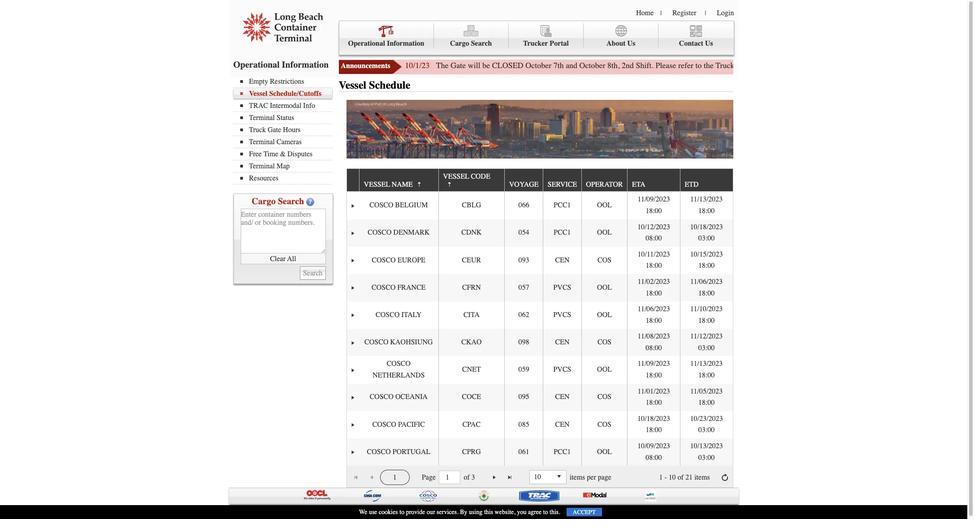 Task type: locate. For each thing, give the bounding box(es) containing it.
code
[[471, 173, 490, 181]]

clear all
[[270, 255, 296, 263]]

|
[[661, 9, 662, 17], [705, 9, 706, 17]]

hours
[[754, 61, 774, 70], [283, 126, 301, 134]]

row
[[347, 169, 733, 192], [347, 192, 733, 219], [347, 219, 733, 247], [347, 247, 733, 274], [347, 274, 733, 302], [347, 302, 733, 329], [347, 329, 733, 357], [347, 357, 733, 384], [347, 384, 733, 412], [347, 412, 733, 439], [347, 439, 733, 466]]

cdnk
[[461, 229, 482, 237]]

about us
[[607, 39, 636, 48]]

2 cos from the top
[[598, 339, 612, 347]]

cosco up netherlands
[[387, 360, 411, 368]]

2 03:00 from the top
[[699, 344, 715, 352]]

pcc1 cell right 054 at the top right
[[543, 219, 581, 247]]

ool for 059
[[597, 366, 612, 374]]

us right contact
[[705, 39, 713, 48]]

row up 059
[[347, 329, 733, 357]]

3 cos from the top
[[598, 393, 612, 402]]

vessel schedule/cutoffs link
[[240, 90, 332, 98]]

2 1 from the left
[[659, 474, 663, 482]]

2 11/13/2023 18:00 from the top
[[691, 360, 723, 380]]

(lbct
[[350, 509, 369, 517]]

us for contact us
[[705, 39, 713, 48]]

cos cell for 11/08/2023
[[581, 329, 627, 357]]

cos
[[598, 256, 612, 264], [598, 339, 612, 347], [598, 393, 612, 402], [598, 421, 612, 429]]

cen cell for 093
[[543, 247, 581, 274]]

3 pvcs from the top
[[553, 366, 571, 374]]

0 vertical spatial operational information
[[348, 39, 424, 48]]

pvcs
[[553, 284, 571, 292], [553, 311, 571, 319], [553, 366, 571, 374]]

1 horizontal spatial information
[[387, 39, 424, 48]]

cosco left the portugal
[[367, 448, 391, 456]]

11/09/2023 18:00
[[638, 196, 670, 215], [638, 360, 670, 380]]

3 row from the top
[[347, 219, 733, 247]]

cen cell for 085
[[543, 412, 581, 439]]

menu bar
[[339, 21, 734, 55], [233, 77, 337, 185]]

2 vertical spatial pvcs
[[553, 366, 571, 374]]

18:00 inside the 10/11/2023 18:00
[[646, 262, 662, 270]]

reserved.
[[414, 509, 439, 517]]

pvcs cell right 059
[[543, 357, 581, 384]]

11/10/2023 18:00 cell
[[680, 302, 733, 329]]

18:00 for 11/02/2023 18:00 cell
[[646, 289, 662, 298]]

1 horizontal spatial cargo
[[450, 39, 469, 48]]

ool for 057
[[597, 284, 612, 292]]

1 vertical spatial 11/13/2023 18:00
[[691, 360, 723, 380]]

2 pvcs cell from the top
[[543, 302, 581, 329]]

gate down the status
[[268, 126, 281, 134]]

us for about us
[[628, 39, 636, 48]]

3 ool cell from the top
[[581, 274, 627, 302]]

10/18/2023 03:00 cell
[[680, 219, 733, 247]]

1 11/09/2023 18:00 from the top
[[638, 196, 670, 215]]

row up 085
[[347, 384, 733, 412]]

0 vertical spatial 11/06/2023
[[691, 278, 723, 286]]

information up 10/1/23
[[387, 39, 424, 48]]

1 vertical spatial pcc1
[[554, 229, 571, 237]]

tree grid
[[347, 169, 733, 466]]

1 horizontal spatial items
[[695, 474, 710, 482]]

cos cell for 11/01/2023
[[581, 384, 627, 412]]

1 1 from the left
[[393, 474, 397, 482]]

cprg cell
[[438, 439, 505, 466]]

11/09/2023 18:00 cell
[[627, 192, 680, 219], [627, 357, 680, 384]]

cosco pacific cell
[[359, 412, 438, 439]]

october left the 7th
[[526, 61, 552, 70]]

disputes
[[288, 150, 313, 158]]

cen
[[555, 256, 570, 264], [555, 339, 570, 347], [555, 393, 570, 402], [555, 421, 570, 429]]

18:00 down 11/05/2023
[[699, 399, 715, 407]]

1 horizontal spatial 10/18/2023
[[690, 223, 723, 231]]

1 horizontal spatial hours
[[754, 61, 774, 70]]

ool cell for 061
[[581, 439, 627, 466]]

18:00 for 11/05/2023 18:00 cell
[[699, 399, 715, 407]]

08:00 inside 10/09/2023 08:00
[[646, 454, 662, 462]]

2 11/09/2023 18:00 from the top
[[638, 360, 670, 380]]

2 11/13/2023 18:00 cell from the top
[[680, 357, 733, 384]]

terminal up resources
[[249, 162, 275, 170]]

1 horizontal spatial 11/06/2023 18:00
[[691, 278, 723, 298]]

menu bar containing operational information
[[339, 21, 734, 55]]

cen cell
[[543, 247, 581, 274], [543, 329, 581, 357], [543, 384, 581, 412], [543, 412, 581, 439]]

1 horizontal spatial for
[[882, 61, 892, 70]]

1 horizontal spatial search
[[471, 39, 492, 48]]

2 10 from the left
[[669, 474, 676, 482]]

0 vertical spatial cargo
[[450, 39, 469, 48]]

11/12/2023 03:00 cell
[[680, 329, 733, 357]]

059 cell
[[505, 357, 543, 384]]

search up be at the top of page
[[471, 39, 492, 48]]

0 vertical spatial pvcs
[[553, 284, 571, 292]]

2 us from the left
[[705, 39, 713, 48]]

cen cell right 093
[[543, 247, 581, 274]]

0 vertical spatial 08:00
[[646, 235, 662, 243]]

0 horizontal spatial vessel
[[364, 181, 390, 189]]

please
[[656, 61, 676, 70]]

cosco denmark
[[368, 229, 430, 237]]

| right home link
[[661, 9, 662, 17]]

4 cos from the top
[[598, 421, 612, 429]]

cen for 093
[[555, 256, 570, 264]]

row group
[[347, 192, 733, 466]]

4 cen from the top
[[555, 421, 570, 429]]

0 horizontal spatial operational
[[233, 60, 280, 70]]

operational information up announcements
[[348, 39, 424, 48]]

cos for 11/01/2023
[[598, 393, 612, 402]]

11/06/2023 18:00 cell
[[680, 274, 733, 302], [627, 302, 680, 329]]

0 vertical spatial 11/13/2023 18:00
[[691, 196, 723, 215]]

3 pcc1 from the top
[[554, 448, 571, 456]]

11/09/2023 18:00 up 10/12/2023
[[638, 196, 670, 215]]

cen cell right the 098 at the bottom of the page
[[543, 329, 581, 357]]

1 for 1
[[393, 474, 397, 482]]

cosco left the europe on the left of the page
[[372, 256, 396, 264]]

054
[[519, 229, 529, 237]]

cos for 10/11/2023
[[598, 256, 612, 264]]

| left login link
[[705, 9, 706, 17]]

11/13/2023 18:00 down etd link
[[691, 196, 723, 215]]

1 cen cell from the top
[[543, 247, 581, 274]]

to right refer
[[696, 61, 702, 70]]

1 pcc1 from the top
[[554, 201, 571, 209]]

1 horizontal spatial operational
[[348, 39, 385, 48]]

clear
[[270, 255, 286, 263]]

18:00 inside 10/15/2023 18:00
[[699, 262, 715, 270]]

cosco denmark cell
[[359, 219, 438, 247]]

gate right the
[[451, 61, 466, 70]]

cosco kaohsiung
[[365, 339, 433, 347]]

1 vertical spatial truck
[[249, 126, 266, 134]]

0 vertical spatial 10/18/2023
[[690, 223, 723, 231]]

4 row from the top
[[347, 247, 733, 274]]

truck down trac
[[249, 126, 266, 134]]

6 ool cell from the top
[[581, 439, 627, 466]]

1 pvcs cell from the top
[[543, 274, 581, 302]]

cen cell right 095
[[543, 384, 581, 412]]

cosco france
[[372, 284, 426, 292]]

pcc1 cell for 061
[[543, 439, 581, 466]]

0 horizontal spatial information
[[282, 60, 329, 70]]

2 october from the left
[[580, 61, 606, 70]]

11/13/2023 18:00 cell for pcc1
[[680, 192, 733, 219]]

page
[[791, 61, 806, 70], [598, 474, 612, 482]]

2 vertical spatial 08:00
[[646, 454, 662, 462]]

1 horizontal spatial vessel
[[339, 79, 366, 91]]

0 vertical spatial pcc1
[[554, 201, 571, 209]]

for right details
[[882, 61, 892, 70]]

for left further
[[808, 61, 818, 70]]

1 vertical spatial hours
[[283, 126, 301, 134]]

cosco for cosco pacific
[[372, 421, 396, 429]]

vessel left name on the left top
[[364, 181, 390, 189]]

go to the last page image
[[507, 474, 514, 481]]

to left this.
[[543, 509, 548, 517]]

3 pvcs cell from the top
[[543, 357, 581, 384]]

08:00 inside 11/08/2023 08:00
[[646, 344, 662, 352]]

11/10/2023
[[691, 305, 723, 313]]

18:00 up '10/18/2023 03:00'
[[699, 207, 715, 215]]

cnet
[[462, 366, 481, 374]]

tree grid containing vessel code
[[347, 169, 733, 466]]

1 horizontal spatial operational information
[[348, 39, 424, 48]]

0 horizontal spatial 11/06/2023
[[638, 305, 670, 313]]

10/18/2023 inside 10/18/2023 03:00 cell
[[690, 223, 723, 231]]

menu bar containing empty restrictions
[[233, 77, 337, 185]]

1 row from the top
[[347, 169, 733, 192]]

093
[[519, 256, 529, 264]]

pvcs for 057
[[553, 284, 571, 292]]

4 ool from the top
[[597, 311, 612, 319]]

closed
[[492, 61, 524, 70]]

066
[[519, 201, 529, 209]]

11/13/2023 18:00
[[691, 196, 723, 215], [691, 360, 723, 380]]

ool cell
[[581, 192, 627, 219], [581, 219, 627, 247], [581, 274, 627, 302], [581, 302, 627, 329], [581, 357, 627, 384], [581, 439, 627, 466]]

ool cell for 066
[[581, 192, 627, 219]]

1 horizontal spatial page
[[791, 61, 806, 70]]

1 vertical spatial menu bar
[[233, 77, 337, 185]]

pcc1 up items per page
[[554, 448, 571, 456]]

1 vertical spatial 11/09/2023 18:00
[[638, 360, 670, 380]]

1 horizontal spatial all
[[387, 509, 395, 517]]

cos cell
[[581, 247, 627, 274], [581, 329, 627, 357], [581, 384, 627, 412], [581, 412, 627, 439]]

3
[[472, 474, 475, 482]]

1 vertical spatial 08:00
[[646, 344, 662, 352]]

pcc1 cell
[[543, 192, 581, 219], [543, 219, 581, 247], [543, 439, 581, 466]]

1 horizontal spatial 1
[[659, 474, 663, 482]]

cosco down vessel name on the left top of the page
[[370, 201, 393, 209]]

1 items from the left
[[570, 474, 585, 482]]

18:00 for 10/18/2023 18:00 cell
[[646, 427, 662, 435]]

10/12/2023
[[638, 223, 670, 231]]

cos cell for 10/11/2023
[[581, 247, 627, 274]]

1 - 10 of 21 items
[[659, 474, 710, 482]]

1 us from the left
[[628, 39, 636, 48]]

trucker portal link
[[509, 23, 584, 49]]

cosco inside cosco netherlands
[[387, 360, 411, 368]]

truck
[[716, 61, 735, 70], [249, 126, 266, 134]]

2 of from the left
[[678, 474, 684, 482]]

3 cen cell from the top
[[543, 384, 581, 412]]

cosco left denmark on the top of page
[[368, 229, 392, 237]]

18:00 down 11/10/2023
[[699, 317, 715, 325]]

vessel left code
[[443, 173, 469, 181]]

18:00 up 11/10/2023
[[699, 289, 715, 298]]

llc.)
[[370, 509, 386, 517]]

2 the from the left
[[894, 61, 904, 70]]

1 down cosco portugal cell
[[393, 474, 397, 482]]

2 pcc1 cell from the top
[[543, 219, 581, 247]]

1 03:00 from the top
[[699, 235, 715, 243]]

5 ool cell from the top
[[581, 357, 627, 384]]

cosco down netherlands
[[370, 393, 394, 402]]

rights
[[396, 509, 413, 517]]

10/1/23
[[405, 61, 430, 70]]

066 cell
[[505, 192, 543, 219]]

11/09/2023 18:00 cell up '11/01/2023'
[[627, 357, 680, 384]]

cen for 085
[[555, 421, 570, 429]]

11/06/2023 18:00 up the 11/08/2023
[[638, 305, 670, 325]]

items per page
[[570, 474, 612, 482]]

using
[[469, 509, 483, 517]]

0 horizontal spatial vessel
[[249, 90, 268, 98]]

10/18/2023 03:00
[[690, 223, 723, 243]]

None submit
[[300, 267, 326, 280]]

cargo inside menu bar
[[450, 39, 469, 48]]

18:00 for 11/01/2023 18:00 cell
[[646, 399, 662, 407]]

1 horizontal spatial 11/06/2023
[[691, 278, 723, 286]]

pvcs right 059
[[553, 366, 571, 374]]

long
[[268, 509, 281, 517]]

2 08:00 from the top
[[646, 344, 662, 352]]

about us link
[[584, 23, 659, 49]]

0 horizontal spatial |
[[661, 9, 662, 17]]

row containing vessel code
[[347, 169, 733, 192]]

10/13/2023 03:00 cell
[[680, 439, 733, 466]]

1 vertical spatial 11/13/2023
[[691, 360, 723, 368]]

operational up announcements
[[348, 39, 385, 48]]

terminal left (lbct
[[326, 509, 349, 517]]

0 vertical spatial all
[[287, 255, 296, 263]]

1 cos from the top
[[598, 256, 612, 264]]

cargo search link
[[434, 23, 509, 49]]

11/06/2023 18:00 cell up 11/10/2023
[[680, 274, 733, 302]]

11/12/2023
[[691, 333, 723, 341]]

1 vertical spatial page
[[598, 474, 612, 482]]

row containing 10/09/2023 08:00
[[347, 439, 733, 466]]

18:00 for 11/06/2023 18:00 cell over 11/10/2023
[[699, 289, 715, 298]]

vessel down announcements
[[339, 79, 366, 91]]

row down 085
[[347, 439, 733, 466]]

name
[[392, 181, 413, 189]]

2 cen from the top
[[555, 339, 570, 347]]

items right 21 on the right of page
[[695, 474, 710, 482]]

cosco for cosco portugal
[[367, 448, 391, 456]]

11/13/2023 18:00 cell up 11/05/2023
[[680, 357, 733, 384]]

0 horizontal spatial truck
[[249, 126, 266, 134]]

terminal
[[249, 114, 275, 122], [249, 138, 275, 146], [249, 162, 275, 170], [326, 509, 349, 517]]

0 horizontal spatial cargo search
[[252, 196, 304, 207]]

2 cos cell from the top
[[581, 329, 627, 357]]

ool
[[597, 201, 612, 209], [597, 229, 612, 237], [597, 284, 612, 292], [597, 311, 612, 319], [597, 366, 612, 374], [597, 448, 612, 456]]

operational up empty at the top left
[[233, 60, 280, 70]]

the right refer
[[704, 61, 714, 70]]

row up the 098 at the bottom of the page
[[347, 302, 733, 329]]

2 11/13/2023 from the top
[[691, 360, 723, 368]]

pvcs cell
[[543, 274, 581, 302], [543, 302, 581, 329], [543, 357, 581, 384]]

cosco portugal
[[367, 448, 431, 456]]

0 horizontal spatial us
[[628, 39, 636, 48]]

login link
[[717, 9, 734, 17]]

0 vertical spatial 11/09/2023 18:00
[[638, 196, 670, 215]]

3 08:00 from the top
[[646, 454, 662, 462]]

0 vertical spatial 11/09/2023
[[638, 196, 670, 204]]

18:00 inside 11/10/2023 18:00
[[699, 317, 715, 325]]

cosco italy
[[376, 311, 422, 319]]

10/18/2023 for 18:00
[[638, 415, 670, 423]]

098 cell
[[505, 329, 543, 357]]

18:00
[[646, 207, 662, 215], [699, 207, 715, 215], [646, 262, 662, 270], [699, 262, 715, 270], [646, 289, 662, 298], [699, 289, 715, 298], [646, 317, 662, 325], [699, 317, 715, 325], [646, 372, 662, 380], [699, 372, 715, 380], [646, 399, 662, 407], [699, 399, 715, 407], [646, 427, 662, 435]]

cargo search down the resources link
[[252, 196, 304, 207]]

1 horizontal spatial |
[[705, 9, 706, 17]]

register link
[[673, 9, 697, 17]]

pcc1 cell down service
[[543, 192, 581, 219]]

cen for 095
[[555, 393, 570, 402]]

1 pcc1 cell from the top
[[543, 192, 581, 219]]

6 row from the top
[[347, 302, 733, 329]]

08:00 down 10/12/2023
[[646, 235, 662, 243]]

row up 061 in the bottom right of the page
[[347, 412, 733, 439]]

5 ool from the top
[[597, 366, 612, 374]]

4 cen cell from the top
[[543, 412, 581, 439]]

11/01/2023 18:00 cell
[[627, 384, 680, 412]]

03:00 for 11/12/2023 03:00
[[699, 344, 715, 352]]

11/06/2023 18:00 up 11/10/2023
[[691, 278, 723, 298]]

0 horizontal spatial 10
[[534, 474, 541, 482]]

08:00 inside 10/12/2023 08:00
[[646, 235, 662, 243]]

1 vertical spatial 10/18/2023
[[638, 415, 670, 423]]

3 cos cell from the top
[[581, 384, 627, 412]]

pcc1 cell up items per page
[[543, 439, 581, 466]]

0 vertical spatial 11/06/2023 18:00
[[691, 278, 723, 298]]

1 11/09/2023 18:00 cell from the top
[[627, 192, 680, 219]]

0 horizontal spatial search
[[278, 196, 304, 207]]

0 horizontal spatial menu bar
[[233, 77, 337, 185]]

2 | from the left
[[705, 9, 706, 17]]

7 row from the top
[[347, 329, 733, 357]]

03:00 inside '10/18/2023 03:00'
[[699, 235, 715, 243]]

row up 062
[[347, 274, 733, 302]]

0 vertical spatial 11/09/2023 18:00 cell
[[627, 192, 680, 219]]

11/09/2023 18:00 cell for pcc1
[[627, 192, 680, 219]]

ool cell for 057
[[581, 274, 627, 302]]

11/09/2023 down eta link
[[638, 196, 670, 204]]

0 horizontal spatial 1
[[393, 474, 397, 482]]

18:00 down 11/02/2023
[[646, 289, 662, 298]]

row up 057
[[347, 247, 733, 274]]

1 horizontal spatial the
[[894, 61, 904, 70]]

18:00 inside 10/18/2023 18:00
[[646, 427, 662, 435]]

03:00 down 10/13/2023
[[699, 454, 715, 462]]

row group containing 11/09/2023 18:00
[[347, 192, 733, 466]]

1 horizontal spatial us
[[705, 39, 713, 48]]

search inside cargo search link
[[471, 39, 492, 48]]

8 row from the top
[[347, 357, 733, 384]]

2 pcc1 from the top
[[554, 229, 571, 237]]

11/09/2023 for pcc1
[[638, 196, 670, 204]]

18:00 up 11/05/2023
[[699, 372, 715, 380]]

1 vertical spatial search
[[278, 196, 304, 207]]

1 vertical spatial information
[[282, 60, 329, 70]]

container
[[300, 509, 325, 517]]

0 vertical spatial information
[[387, 39, 424, 48]]

1 horizontal spatial to
[[543, 509, 548, 517]]

10/18/2023 inside 10/18/2023 18:00 cell
[[638, 415, 670, 423]]

0 horizontal spatial cargo
[[252, 196, 276, 207]]

cen right 085
[[555, 421, 570, 429]]

11 row from the top
[[347, 439, 733, 466]]

1 | from the left
[[661, 9, 662, 17]]

1 vertical spatial operational information
[[233, 60, 329, 70]]

18:00 for 11/06/2023 18:00 cell over the 11/08/2023
[[646, 317, 662, 325]]

2 11/09/2023 from the top
[[638, 360, 670, 368]]

5 row from the top
[[347, 274, 733, 302]]

18:00 down '11/01/2023'
[[646, 399, 662, 407]]

18:00 inside 11/02/2023 18:00
[[646, 289, 662, 298]]

1 vertical spatial pvcs
[[553, 311, 571, 319]]

1 horizontal spatial of
[[678, 474, 684, 482]]

items left per
[[570, 474, 585, 482]]

18:00 inside "11/01/2023 18:00"
[[646, 399, 662, 407]]

0 horizontal spatial 11/06/2023 18:00
[[638, 305, 670, 325]]

cen cell for 098
[[543, 329, 581, 357]]

2 11/09/2023 18:00 cell from the top
[[627, 357, 680, 384]]

1 horizontal spatial 10
[[669, 474, 676, 482]]

cosco down cosco italy cell
[[365, 339, 388, 347]]

3 03:00 from the top
[[699, 427, 715, 435]]

cita
[[464, 311, 480, 319]]

4 03:00 from the top
[[699, 454, 715, 462]]

operational information
[[348, 39, 424, 48], [233, 60, 329, 70]]

03:00 inside the 11/12/2023 03:00
[[699, 344, 715, 352]]

cprg
[[462, 448, 481, 456]]

cargo up will
[[450, 39, 469, 48]]

2023
[[235, 509, 248, 517]]

free
[[249, 150, 262, 158]]

0 horizontal spatial october
[[526, 61, 552, 70]]

2 ool from the top
[[597, 229, 612, 237]]

0 horizontal spatial all
[[287, 255, 296, 263]]

all right clear
[[287, 255, 296, 263]]

operational
[[348, 39, 385, 48], [233, 60, 280, 70]]

october right 'and'
[[580, 61, 606, 70]]

10/18/2023 for 03:00
[[690, 223, 723, 231]]

0 vertical spatial operational
[[348, 39, 385, 48]]

cosco left italy
[[376, 311, 400, 319]]

us inside 'link'
[[705, 39, 713, 48]]

1 horizontal spatial october
[[580, 61, 606, 70]]

kaohsiung
[[390, 339, 433, 347]]

0 horizontal spatial 10/18/2023
[[638, 415, 670, 423]]

cosco europe cell
[[359, 247, 438, 274]]

cargo down resources
[[252, 196, 276, 207]]

11/13/2023 down etd link
[[691, 196, 723, 204]]

the left week.
[[894, 61, 904, 70]]

1 vertical spatial 11/09/2023
[[638, 360, 670, 368]]

Enter container numbers and/ or booking numbers.  text field
[[241, 209, 326, 254]]

10/18/2023
[[690, 223, 723, 231], [638, 415, 670, 423]]

cen cell for 095
[[543, 384, 581, 412]]

11/13/2023 18:00 for pcc1
[[691, 196, 723, 215]]

1 vertical spatial 11/09/2023 18:00 cell
[[627, 357, 680, 384]]

1 cos cell from the top
[[581, 247, 627, 274]]

0 horizontal spatial gate
[[268, 126, 281, 134]]

refresh image
[[722, 474, 729, 481]]

1 horizontal spatial menu bar
[[339, 21, 734, 55]]

home link
[[636, 9, 654, 17]]

18:00 down 10/15/2023
[[699, 262, 715, 270]]

0 horizontal spatial the
[[704, 61, 714, 70]]

page right web
[[791, 61, 806, 70]]

2 ool cell from the top
[[581, 219, 627, 247]]

3 ool from the top
[[597, 284, 612, 292]]

11/02/2023 18:00 cell
[[627, 274, 680, 302]]

10/1/23 the gate will be closed october 7th and october 8th, 2nd shift. please refer to the truck gate hours web page for further gate details for the week.
[[405, 61, 925, 70]]

10/12/2023 08:00
[[638, 223, 670, 243]]

0 vertical spatial cargo search
[[450, 39, 492, 48]]

to
[[696, 61, 702, 70], [400, 509, 405, 517], [543, 509, 548, 517]]

we
[[359, 509, 367, 517]]

11/06/2023 down 10/15/2023 18:00 cell
[[691, 278, 723, 286]]

11/12/2023 03:00
[[691, 333, 723, 352]]

pcc1 down service
[[554, 201, 571, 209]]

3 cen from the top
[[555, 393, 570, 402]]

of left 3
[[464, 474, 470, 482]]

row up 093
[[347, 219, 733, 247]]

03:00 inside 10/23/2023 03:00
[[699, 427, 715, 435]]

1 horizontal spatial truck
[[716, 61, 735, 70]]

1 cen from the top
[[555, 256, 570, 264]]

1 08:00 from the top
[[646, 235, 662, 243]]

1 11/13/2023 18:00 from the top
[[691, 196, 723, 215]]

1 vertical spatial 11/13/2023 18:00 cell
[[680, 357, 733, 384]]

this
[[484, 509, 493, 517]]

0 vertical spatial 11/13/2023 18:00 cell
[[680, 192, 733, 219]]

cosco inside cell
[[370, 201, 393, 209]]

03:00 down 11/12/2023
[[699, 344, 715, 352]]

1 ool from the top
[[597, 201, 612, 209]]

21
[[686, 474, 693, 482]]

08:00 down the 11/08/2023
[[646, 344, 662, 352]]

pvcs cell right 057
[[543, 274, 581, 302]]

9 row from the top
[[347, 384, 733, 412]]

all right llc.)
[[387, 509, 395, 517]]

row up 066
[[347, 169, 733, 192]]

2 pvcs from the top
[[553, 311, 571, 319]]

1 11/09/2023 from the top
[[638, 196, 670, 204]]

1 vertical spatial cargo search
[[252, 196, 304, 207]]

08:00 for 10/09/2023 08:00
[[646, 454, 662, 462]]

1 11/13/2023 18:00 cell from the top
[[680, 192, 733, 219]]

to left provide
[[400, 509, 405, 517]]

2 vertical spatial pcc1
[[554, 448, 571, 456]]

0 horizontal spatial to
[[400, 509, 405, 517]]

1 vertical spatial all
[[387, 509, 395, 517]]

057 cell
[[505, 274, 543, 302]]

7th
[[554, 61, 564, 70]]

3 pcc1 cell from the top
[[543, 439, 581, 466]]

ool for 054
[[597, 229, 612, 237]]

pcc1 for 054
[[554, 229, 571, 237]]

0 vertical spatial truck
[[716, 61, 735, 70]]

11/06/2023
[[691, 278, 723, 286], [638, 305, 670, 313]]

terminal down trac
[[249, 114, 275, 122]]

2 row from the top
[[347, 192, 733, 219]]

1 pvcs from the top
[[553, 284, 571, 292]]

truck inside empty restrictions vessel schedule/cutoffs trac intermodal info terminal status truck gate hours terminal cameras free time & disputes terminal map resources
[[249, 126, 266, 134]]

10/18/2023 up 10/15/2023
[[690, 223, 723, 231]]

08:00 down 10/09/2023 on the bottom right of the page
[[646, 454, 662, 462]]

0 horizontal spatial for
[[808, 61, 818, 70]]

6 ool from the top
[[597, 448, 612, 456]]

1 11/13/2023 from the top
[[691, 196, 723, 204]]

1 ool cell from the top
[[581, 192, 627, 219]]

10 right the go to the last page image at the bottom of the page
[[534, 474, 541, 482]]

row containing cosco netherlands
[[347, 357, 733, 384]]

cargo
[[450, 39, 469, 48], [252, 196, 276, 207]]

row down voyage link
[[347, 192, 733, 219]]

11/13/2023 18:00 cell down etd link
[[680, 192, 733, 219]]

4 ool cell from the top
[[581, 302, 627, 329]]

operational information inside "link"
[[348, 39, 424, 48]]

1 horizontal spatial vessel
[[443, 173, 469, 181]]

the
[[704, 61, 714, 70], [894, 61, 904, 70]]

we use cookies to provide our services. by using this website, you agree to this.
[[359, 509, 560, 517]]

1 vertical spatial 11/06/2023 18:00
[[638, 305, 670, 325]]

10
[[534, 474, 541, 482], [669, 474, 676, 482]]

18:00 inside 11/05/2023 18:00
[[699, 399, 715, 407]]

pvcs right 057
[[553, 284, 571, 292]]

4 cos cell from the top
[[581, 412, 627, 439]]

cen right the 098 at the bottom of the page
[[555, 339, 570, 347]]

10 right -
[[669, 474, 676, 482]]

10 row from the top
[[347, 412, 733, 439]]

03:00 inside 10/13/2023 03:00
[[699, 454, 715, 462]]

cen right 093
[[555, 256, 570, 264]]

0 horizontal spatial of
[[464, 474, 470, 482]]

vessel schedule
[[339, 79, 410, 91]]

1 vertical spatial 11/06/2023
[[638, 305, 670, 313]]

2 cen cell from the top
[[543, 329, 581, 357]]

us right about
[[628, 39, 636, 48]]

0 horizontal spatial page
[[598, 474, 612, 482]]

0 vertical spatial menu bar
[[339, 21, 734, 55]]

vessel down empty at the top left
[[249, 90, 268, 98]]

11/13/2023 18:00 cell
[[680, 192, 733, 219], [680, 357, 733, 384]]

0 vertical spatial 11/13/2023
[[691, 196, 723, 204]]

page right per
[[598, 474, 612, 482]]



Task type: vqa. For each thing, say whether or not it's contained in the screenshot.
run at the bottom of page
no



Task type: describe. For each thing, give the bounding box(es) containing it.
11/06/2023 18:00 for 11/06/2023 18:00 cell over 11/10/2023
[[691, 278, 723, 298]]

row containing 11/08/2023 08:00
[[347, 329, 733, 357]]

schedule
[[369, 79, 410, 91]]

resources link
[[240, 174, 332, 182]]

cpac cell
[[438, 412, 505, 439]]

ckao cell
[[438, 329, 505, 357]]

10/09/2023
[[638, 443, 670, 451]]

cen for 098
[[555, 339, 570, 347]]

agree
[[528, 509, 542, 517]]

row containing 11/09/2023 18:00
[[347, 192, 733, 219]]

18:00 for 10/15/2023 18:00 cell
[[699, 262, 715, 270]]

10/23/2023
[[690, 415, 723, 423]]

1 vertical spatial cargo
[[252, 196, 276, 207]]

row containing 10/18/2023 18:00
[[347, 412, 733, 439]]

11/05/2023 18:00 cell
[[680, 384, 733, 412]]

vessel for vessel code
[[443, 173, 469, 181]]

11/13/2023 18:00 for pvcs
[[691, 360, 723, 380]]

belgium
[[395, 201, 428, 209]]

resources
[[249, 174, 279, 182]]

cosco oceania
[[370, 393, 428, 402]]

cosco for cosco belgium
[[370, 201, 393, 209]]

trucker portal
[[523, 39, 569, 48]]

go to the next page image
[[491, 474, 498, 481]]

cosco for cosco oceania
[[370, 393, 394, 402]]

061
[[519, 448, 529, 456]]

hours inside empty restrictions vessel schedule/cutoffs trac intermodal info terminal status truck gate hours terminal cameras free time & disputes terminal map resources
[[283, 126, 301, 134]]

details
[[859, 61, 880, 70]]

pvcs cell for 059
[[543, 357, 581, 384]]

gate
[[844, 61, 857, 70]]

pvcs for 062
[[553, 311, 571, 319]]

18:00 up 10/12/2023
[[646, 207, 662, 215]]

cosco for cosco france
[[372, 284, 396, 292]]

accept
[[573, 509, 596, 516]]

10/09/2023 08:00 cell
[[627, 439, 680, 466]]

11/13/2023 for pvcs
[[691, 360, 723, 368]]

cosco for cosco netherlands
[[387, 360, 411, 368]]

ool cell for 054
[[581, 219, 627, 247]]

website,
[[495, 509, 516, 517]]

row containing 11/06/2023 18:00
[[347, 302, 733, 329]]

10/13/2023 03:00
[[690, 443, 723, 462]]

054 cell
[[505, 219, 543, 247]]

cfrn cell
[[438, 274, 505, 302]]

cos cell for 10/18/2023
[[581, 412, 627, 439]]

085 cell
[[505, 412, 543, 439]]

11/09/2023 18:00 for pcc1
[[638, 196, 670, 215]]

eta link
[[632, 177, 650, 192]]

portugal
[[393, 448, 431, 456]]

be
[[483, 61, 490, 70]]

11/08/2023
[[638, 333, 670, 341]]

1 vertical spatial operational
[[233, 60, 280, 70]]

10/15/2023 18:00 cell
[[680, 247, 733, 274]]

voyage
[[509, 181, 539, 189]]

18:00 for 10/11/2023 18:00 cell
[[646, 262, 662, 270]]

095
[[519, 393, 529, 402]]

10/09/2023 08:00
[[638, 443, 670, 462]]

cosco france cell
[[359, 274, 438, 302]]

11/08/2023 08:00 cell
[[627, 329, 680, 357]]

1 for 1 - 10 of 21 items
[[659, 474, 663, 482]]

voyage link
[[509, 177, 543, 192]]

use
[[369, 509, 377, 517]]

oceania
[[395, 393, 428, 402]]

0 vertical spatial page
[[791, 61, 806, 70]]

intermodal
[[270, 102, 301, 110]]

terminal up free
[[249, 138, 275, 146]]

all inside button
[[287, 255, 296, 263]]

cos for 11/08/2023
[[598, 339, 612, 347]]

11/10/2023 18:00
[[691, 305, 723, 325]]

18:00 up '11/01/2023'
[[646, 372, 662, 380]]

11/05/2023 18:00
[[691, 388, 723, 407]]

coce cell
[[438, 384, 505, 412]]

093 cell
[[505, 247, 543, 274]]

2 horizontal spatial to
[[696, 61, 702, 70]]

empty restrictions link
[[240, 78, 332, 86]]

empty restrictions vessel schedule/cutoffs trac intermodal info terminal status truck gate hours terminal cameras free time & disputes terminal map resources
[[249, 78, 322, 182]]

vessel code link
[[443, 169, 490, 192]]

vessel name link
[[364, 177, 427, 192]]

11/06/2023 for 11/06/2023 18:00 cell over 11/10/2023
[[691, 278, 723, 286]]

pcc1 cell for 066
[[543, 192, 581, 219]]

11/02/2023
[[638, 278, 670, 286]]

free time & disputes link
[[240, 150, 332, 158]]

eta
[[632, 181, 646, 189]]

18:00 for 11/10/2023 18:00 cell
[[699, 317, 715, 325]]

2 horizontal spatial gate
[[737, 61, 752, 70]]

refer
[[678, 61, 694, 70]]

per
[[587, 474, 596, 482]]

netherlands
[[373, 372, 425, 380]]

061 cell
[[505, 439, 543, 466]]

ckao
[[461, 339, 482, 347]]

8th,
[[608, 61, 620, 70]]

10/15/2023 18:00
[[690, 251, 723, 270]]

cpac
[[463, 421, 481, 429]]

row containing 10/11/2023 18:00
[[347, 247, 733, 274]]

terminal cameras link
[[240, 138, 332, 146]]

059
[[519, 366, 529, 374]]

cosco for cosco kaohsiung
[[365, 339, 388, 347]]

0 horizontal spatial operational information
[[233, 60, 329, 70]]

gate inside empty restrictions vessel schedule/cutoffs trac intermodal info terminal status truck gate hours terminal cameras free time & disputes terminal map resources
[[268, 126, 281, 134]]

pcc1 cell for 054
[[543, 219, 581, 247]]

by
[[460, 509, 467, 517]]

lbct,
[[249, 509, 267, 517]]

vessel name
[[364, 181, 413, 189]]

1 for from the left
[[808, 61, 818, 70]]

contact us link
[[659, 23, 734, 49]]

03:00 for 10/23/2023 03:00
[[699, 427, 715, 435]]

cosco for cosco europe
[[372, 256, 396, 264]]

1 horizontal spatial gate
[[451, 61, 466, 70]]

info
[[303, 102, 315, 110]]

pvcs cell for 062
[[543, 302, 581, 329]]

cosco belgium
[[370, 201, 428, 209]]

provide
[[406, 509, 425, 517]]

1 october from the left
[[526, 61, 552, 70]]

10/23/2023 03:00
[[690, 415, 723, 435]]

11/01/2023
[[638, 388, 670, 396]]

ool for 066
[[597, 201, 612, 209]]

about
[[607, 39, 626, 48]]

this.
[[550, 509, 560, 517]]

cosco belgium cell
[[359, 192, 438, 219]]

11/02/2023 18:00
[[638, 278, 670, 298]]

cosco for cosco italy
[[376, 311, 400, 319]]

11/13/2023 18:00 cell for pvcs
[[680, 357, 733, 384]]

11/06/2023 18:00 for 11/06/2023 18:00 cell over the 11/08/2023
[[638, 305, 670, 325]]

trac
[[249, 102, 268, 110]]

cblg cell
[[438, 192, 505, 219]]

1 of from the left
[[464, 474, 470, 482]]

11/09/2023 18:00 for pvcs
[[638, 360, 670, 380]]

cnet cell
[[438, 357, 505, 384]]

services.
[[437, 509, 459, 517]]

062 cell
[[505, 302, 543, 329]]

contact us
[[679, 39, 713, 48]]

pvcs for 059
[[553, 366, 571, 374]]

france
[[397, 284, 426, 292]]

operational inside operational information "link"
[[348, 39, 385, 48]]

095 cell
[[505, 384, 543, 412]]

week.
[[906, 61, 925, 70]]

10/23/2023 03:00 cell
[[680, 412, 733, 439]]

ool for 061
[[597, 448, 612, 456]]

cos for 10/18/2023
[[598, 421, 612, 429]]

2nd
[[622, 61, 634, 70]]

10/12/2023 08:00 cell
[[627, 219, 680, 247]]

1 horizontal spatial cargo search
[[450, 39, 492, 48]]

pcc1 for 061
[[554, 448, 571, 456]]

11/01/2023 18:00
[[638, 388, 670, 407]]

row containing 11/02/2023 18:00
[[347, 274, 733, 302]]

11/06/2023 18:00 cell up the 11/08/2023
[[627, 302, 680, 329]]

2 for from the left
[[882, 61, 892, 70]]

ool for 062
[[597, 311, 612, 319]]

accept button
[[567, 508, 602, 517]]

cita cell
[[438, 302, 505, 329]]

10/11/2023 18:00 cell
[[627, 247, 680, 274]]

row containing 10/12/2023 08:00
[[347, 219, 733, 247]]

status
[[277, 114, 294, 122]]

11/09/2023 18:00 cell for pvcs
[[627, 357, 680, 384]]

11/06/2023 for 11/06/2023 18:00 cell over the 11/08/2023
[[638, 305, 670, 313]]

pvcs cell for 057
[[543, 274, 581, 302]]

10/18/2023 18:00 cell
[[627, 412, 680, 439]]

cameras
[[277, 138, 302, 146]]

row containing 11/01/2023 18:00
[[347, 384, 733, 412]]

italy
[[401, 311, 422, 319]]

1 the from the left
[[704, 61, 714, 70]]

register
[[673, 9, 697, 17]]

062
[[519, 311, 529, 319]]

11/05/2023
[[691, 388, 723, 396]]

03:00 for 10/18/2023 03:00
[[699, 235, 715, 243]]

information inside "link"
[[387, 39, 424, 48]]

11/09/2023 for pvcs
[[638, 360, 670, 368]]

vessel for vessel name
[[364, 181, 390, 189]]

cdnk cell
[[438, 219, 505, 247]]

cosco kaohsiung cell
[[359, 329, 438, 357]]

service link
[[548, 177, 581, 192]]

cosco portugal cell
[[359, 439, 438, 466]]

cosco netherlands cell
[[359, 357, 438, 384]]

trac intermodal info link
[[240, 102, 332, 110]]

ool cell for 062
[[581, 302, 627, 329]]

cosco for cosco denmark
[[368, 229, 392, 237]]

ceur cell
[[438, 247, 505, 274]]

2 items from the left
[[695, 474, 710, 482]]

-
[[665, 474, 667, 482]]

08:00 for 11/08/2023 08:00
[[646, 344, 662, 352]]

operational information link
[[339, 23, 434, 49]]

cosco oceania cell
[[359, 384, 438, 412]]

03:00 for 10/13/2023 03:00
[[699, 454, 715, 462]]

vessel inside empty restrictions vessel schedule/cutoffs trac intermodal info terminal status truck gate hours terminal cameras free time & disputes terminal map resources
[[249, 90, 268, 98]]

1 10 from the left
[[534, 474, 541, 482]]

vessel code
[[443, 173, 490, 181]]

pcc1 for 066
[[554, 201, 571, 209]]

cookies
[[379, 509, 398, 517]]

web
[[776, 61, 789, 70]]

denmark
[[393, 229, 430, 237]]

page
[[422, 474, 436, 482]]

contact
[[679, 39, 704, 48]]

0 vertical spatial hours
[[754, 61, 774, 70]]

the
[[436, 61, 449, 70]]

clear all button
[[241, 254, 326, 265]]

08:00 for 10/12/2023 08:00
[[646, 235, 662, 243]]

1 field
[[439, 471, 461, 484]]

coce
[[462, 393, 481, 402]]

11/13/2023 for pcc1
[[691, 196, 723, 204]]

cosco europe
[[372, 256, 426, 264]]

ool cell for 059
[[581, 357, 627, 384]]

cosco italy cell
[[359, 302, 438, 329]]



